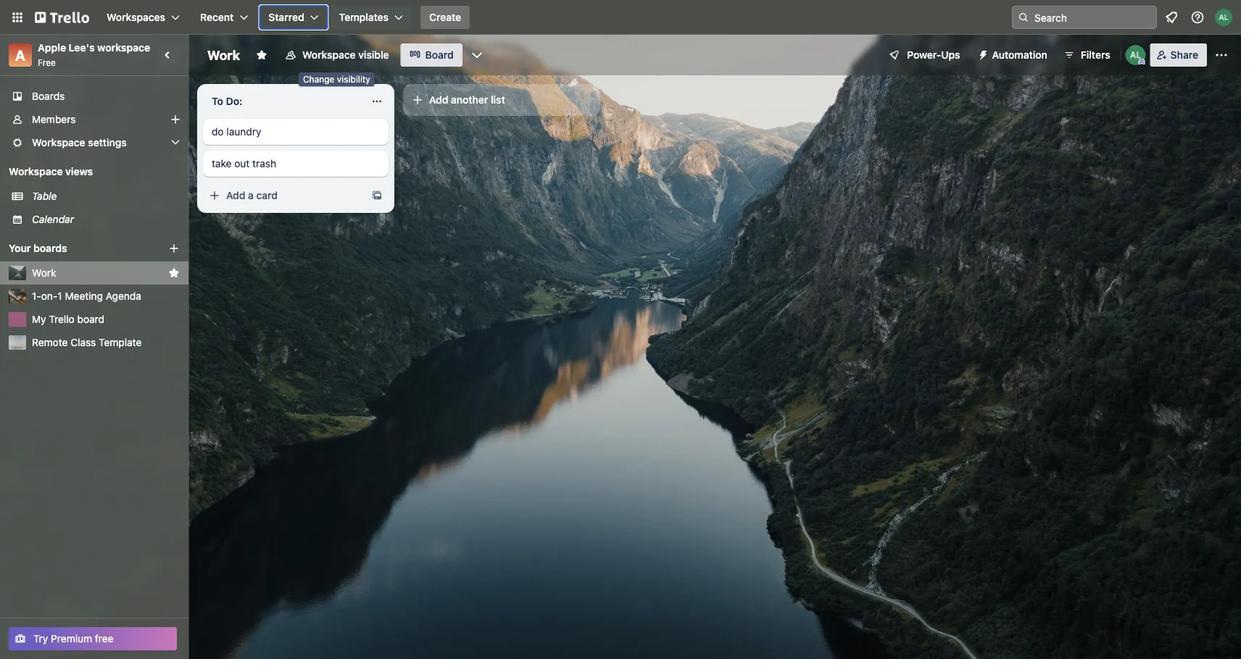 Task type: vqa. For each thing, say whether or not it's contained in the screenshot.
"Workspace Settings" dropdown button
yes



Task type: describe. For each thing, give the bounding box(es) containing it.
calendar
[[32, 213, 74, 225]]

add a card
[[226, 190, 278, 202]]

card
[[256, 190, 278, 202]]

members
[[32, 113, 76, 125]]

your boards
[[9, 242, 67, 254]]

power-ups
[[907, 49, 960, 61]]

add another list
[[429, 94, 505, 106]]

a link
[[9, 43, 32, 67]]

filters button
[[1059, 43, 1115, 67]]

take out trash
[[212, 158, 276, 170]]

remote class template link
[[32, 336, 180, 350]]

Board name text field
[[200, 43, 247, 67]]

add board image
[[168, 243, 180, 254]]

search image
[[1018, 12, 1029, 23]]

views
[[65, 166, 93, 178]]

workspace visible button
[[276, 43, 398, 67]]

workspace visible
[[302, 49, 389, 61]]

apple
[[38, 42, 66, 54]]

to
[[212, 95, 223, 107]]

try premium free
[[33, 633, 113, 645]]

out
[[234, 158, 250, 170]]

do laundry link
[[212, 125, 380, 139]]

meeting
[[65, 290, 103, 302]]

to do:
[[212, 95, 243, 107]]

do
[[212, 126, 224, 138]]

open information menu image
[[1190, 10, 1205, 25]]

workspaces button
[[98, 6, 189, 29]]

primary element
[[0, 0, 1241, 35]]

workspaces
[[107, 11, 165, 23]]

visible
[[358, 49, 389, 61]]

my
[[32, 314, 46, 325]]

workspace settings
[[32, 137, 127, 149]]

boards link
[[0, 85, 188, 108]]

trash
[[252, 158, 276, 170]]

add another list button
[[403, 84, 600, 116]]

0 vertical spatial apple lee (applelee29) image
[[1215, 9, 1232, 26]]

trello
[[49, 314, 74, 325]]

customize views image
[[470, 48, 484, 62]]

starred icon image
[[168, 267, 180, 279]]

your
[[9, 242, 31, 254]]

lee's
[[69, 42, 95, 54]]

do:
[[226, 95, 243, 107]]

a
[[15, 46, 25, 63]]

table link
[[32, 189, 180, 204]]

workspace for workspace views
[[9, 166, 63, 178]]

visibility
[[337, 72, 370, 82]]

recent
[[200, 11, 234, 23]]

your boards with 4 items element
[[9, 240, 146, 257]]

my trello board
[[32, 314, 104, 325]]

star or unstar board image
[[256, 49, 267, 61]]

starred button
[[260, 6, 327, 29]]

back to home image
[[35, 6, 89, 29]]

take out trash link
[[212, 157, 380, 171]]

add a card button
[[203, 184, 365, 207]]

create
[[429, 11, 461, 23]]

work inside "link"
[[32, 267, 56, 279]]

workspace for workspace settings
[[32, 137, 85, 149]]

free
[[95, 633, 113, 645]]



Task type: locate. For each thing, give the bounding box(es) containing it.
starred
[[268, 11, 304, 23]]

0 horizontal spatial work
[[32, 267, 56, 279]]

change
[[303, 72, 335, 82]]

sm image
[[972, 43, 992, 64]]

free
[[38, 57, 56, 67]]

workspace inside 'button'
[[302, 49, 356, 61]]

ups
[[941, 49, 960, 61]]

board
[[77, 314, 104, 325]]

create from template… image
[[371, 190, 383, 202]]

Search field
[[1029, 7, 1156, 28]]

0 horizontal spatial apple lee (applelee29) image
[[1126, 45, 1146, 65]]

remote class template
[[32, 337, 142, 349]]

1 horizontal spatial work
[[207, 47, 240, 63]]

agenda
[[106, 290, 141, 302]]

this member is an admin of this board. image
[[1139, 59, 1145, 65]]

workspace views
[[9, 166, 93, 178]]

workspace up 'table'
[[9, 166, 63, 178]]

my trello board link
[[32, 312, 180, 327]]

calendar link
[[32, 212, 180, 227]]

board link
[[401, 43, 462, 67]]

workspace
[[97, 42, 150, 54]]

add for add another list
[[429, 94, 448, 106]]

templates
[[339, 11, 389, 23]]

workspace inside dropdown button
[[32, 137, 85, 149]]

To Do: text field
[[203, 90, 362, 113]]

1 vertical spatial add
[[226, 190, 245, 202]]

filters
[[1081, 49, 1110, 61]]

boards
[[33, 242, 67, 254]]

create button
[[420, 6, 470, 29]]

apple lee's workspace free
[[38, 42, 150, 67]]

settings
[[88, 137, 127, 149]]

boards
[[32, 90, 65, 102]]

work down the recent dropdown button
[[207, 47, 240, 63]]

do laundry
[[212, 126, 261, 138]]

apple lee (applelee29) image right the open information menu image
[[1215, 9, 1232, 26]]

another
[[451, 94, 488, 106]]

show menu image
[[1214, 48, 1229, 62]]

add left another
[[429, 94, 448, 106]]

try premium free button
[[9, 628, 177, 651]]

remote
[[32, 337, 68, 349]]

work up on-
[[32, 267, 56, 279]]

work
[[207, 47, 240, 63], [32, 267, 56, 279]]

a
[[248, 190, 254, 202]]

workspace
[[302, 49, 356, 61], [32, 137, 85, 149], [9, 166, 63, 178]]

change visibility
[[303, 72, 370, 82]]

work inside 'board name' text box
[[207, 47, 240, 63]]

1-on-1 meeting agenda
[[32, 290, 141, 302]]

table
[[32, 190, 57, 202]]

board
[[425, 49, 454, 61]]

0 notifications image
[[1163, 9, 1180, 26]]

list
[[491, 94, 505, 106]]

class
[[71, 337, 96, 349]]

template
[[99, 337, 142, 349]]

power-
[[907, 49, 941, 61]]

templates button
[[330, 6, 412, 29]]

laundry
[[226, 126, 261, 138]]

1 vertical spatial workspace
[[32, 137, 85, 149]]

automation button
[[972, 43, 1056, 67]]

take
[[212, 158, 232, 170]]

0 vertical spatial add
[[429, 94, 448, 106]]

on-
[[41, 290, 58, 302]]

workspace for workspace visible
[[302, 49, 356, 61]]

work link
[[32, 266, 162, 281]]

1-
[[32, 290, 41, 302]]

1-on-1 meeting agenda link
[[32, 289, 180, 304]]

apple lee (applelee29) image
[[1215, 9, 1232, 26], [1126, 45, 1146, 65]]

workspace navigation collapse icon image
[[158, 45, 178, 65]]

add for add a card
[[226, 190, 245, 202]]

share
[[1171, 49, 1198, 61]]

add
[[429, 94, 448, 106], [226, 190, 245, 202]]

workspace settings button
[[0, 131, 188, 154]]

apple lee's workspace link
[[38, 42, 150, 54]]

0 horizontal spatial add
[[226, 190, 245, 202]]

automation
[[992, 49, 1047, 61]]

members link
[[0, 108, 188, 131]]

0 vertical spatial workspace
[[302, 49, 356, 61]]

1 vertical spatial apple lee (applelee29) image
[[1126, 45, 1146, 65]]

1 horizontal spatial add
[[429, 94, 448, 106]]

premium
[[51, 633, 92, 645]]

0 vertical spatial work
[[207, 47, 240, 63]]

2 vertical spatial workspace
[[9, 166, 63, 178]]

1
[[58, 290, 62, 302]]

1 horizontal spatial apple lee (applelee29) image
[[1215, 9, 1232, 26]]

recent button
[[191, 6, 257, 29]]

workspace down members
[[32, 137, 85, 149]]

add left a
[[226, 190, 245, 202]]

apple lee (applelee29) image right filters
[[1126, 45, 1146, 65]]

change visibility tooltip
[[299, 70, 375, 84]]

try
[[33, 633, 48, 645]]

1 vertical spatial work
[[32, 267, 56, 279]]

share button
[[1150, 43, 1207, 67]]

workspace up change visibility
[[302, 49, 356, 61]]

power-ups button
[[878, 43, 969, 67]]



